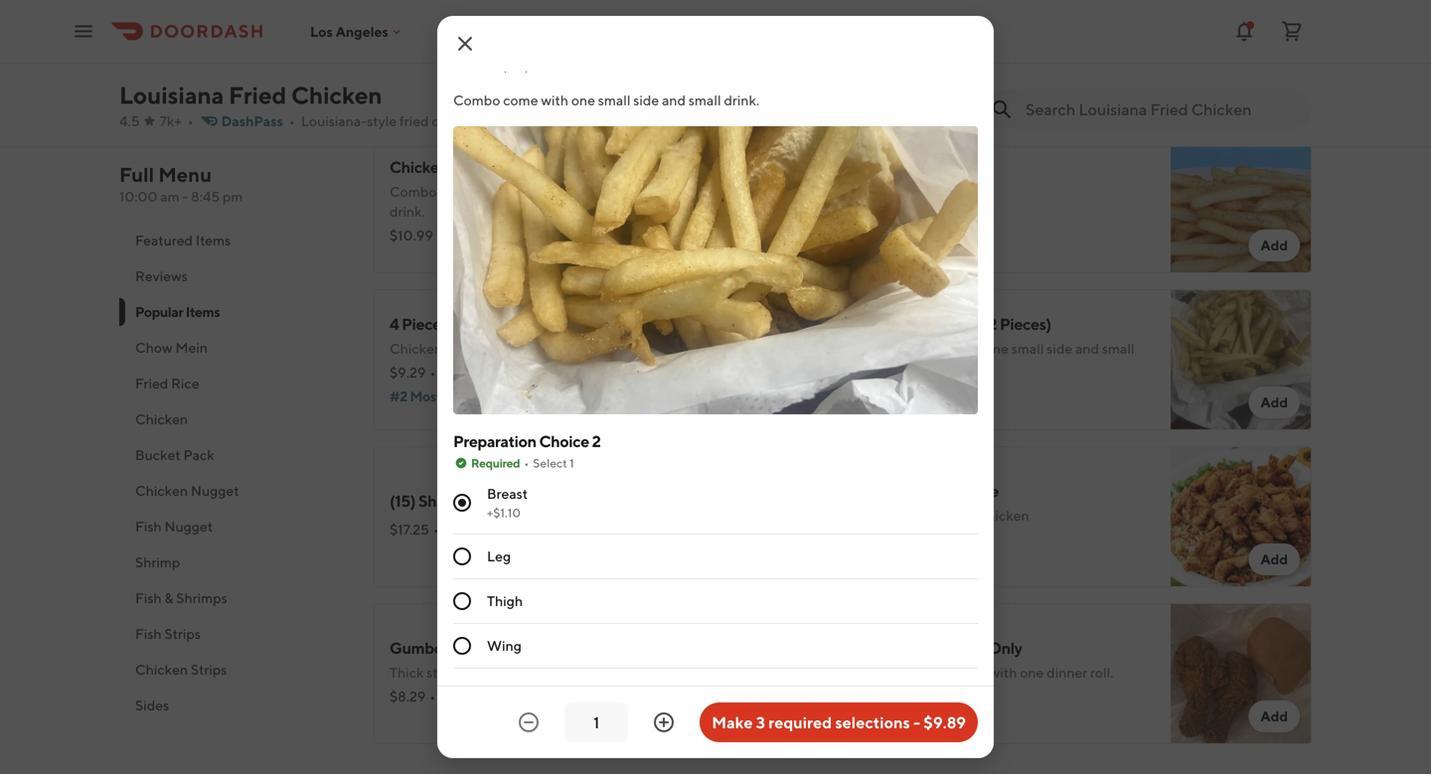 Task type: describe. For each thing, give the bounding box(es) containing it.
come inside 'chicken combo (2 pieces) combo come with one small side and small drink.'
[[917, 340, 952, 357]]

sides
[[135, 697, 169, 714]]

fish & shrimps
[[135, 590, 227, 606]]

• right dashpass
[[289, 113, 295, 129]]

liked for fried
[[921, 231, 955, 248]]

add button for french fries
[[1249, 230, 1300, 261]]

pm
[[223, 188, 243, 205]]

louisiana-style fried chicken is the specialty of this fast-food chain also serving southern sides.
[[301, 113, 893, 129]]

only for 2
[[922, 665, 949, 681]]

make 3 required selections - $9.89 button
[[700, 703, 978, 743]]

mein
[[175, 339, 208, 356]]

4.5
[[119, 113, 140, 129]]

fish nugget
[[135, 518, 213, 535]]

with inside the chicken fried rice stir fried rice with chicken
[[950, 507, 977, 524]]

style
[[367, 113, 397, 129]]

liked for rice
[[441, 74, 476, 90]]

91%
[[458, 364, 482, 381]]

is
[[484, 113, 494, 129]]

7k+ •
[[160, 113, 193, 129]]

dinner for 2
[[1047, 665, 1088, 681]]

featured items
[[135, 232, 231, 249]]

french fries image
[[1171, 132, 1312, 273]]

0 vertical spatial $8.29
[[390, 50, 426, 67]]

• left 5.2
[[607, 113, 613, 129]]

(48)
[[965, 531, 992, 548]]

fries
[[919, 158, 953, 176]]

0 vertical spatial chicken
[[432, 113, 481, 129]]

shrimp button
[[119, 545, 350, 581]]

(2
[[983, 315, 997, 333]]

$17.25
[[390, 521, 429, 538]]

come inside dialog
[[503, 92, 538, 108]]

fried for chicken
[[891, 507, 921, 524]]

fish for fish nugget
[[135, 518, 162, 535]]

combo up $10.99
[[390, 183, 437, 200]]

4 pieces chicken only image
[[694, 289, 835, 430]]

85% (48)
[[935, 531, 992, 548]]

chicken nugget
[[135, 483, 239, 499]]

chicken inside button
[[135, 411, 188, 427]]

required
[[471, 456, 520, 470]]

chicken strips button
[[119, 652, 350, 688]]

chicken inside the chicken fried rice stir fried rice with chicken
[[980, 507, 1029, 524]]

nugget for chicken nugget
[[191, 483, 239, 499]]

fried for shrimp
[[414, 26, 444, 43]]

drink. inside dialog
[[724, 92, 760, 108]]

chicken nugget button
[[119, 473, 350, 509]]

$9.29
[[390, 364, 426, 381]]

and for chicken combo (3 pieces)
[[598, 183, 622, 200]]

1 vertical spatial fried
[[400, 113, 429, 129]]

chicken combo (2 pieces) combo come with one small side and small drink.
[[867, 315, 1135, 377]]

stir for shrimp
[[390, 26, 412, 43]]

and inside dialog
[[662, 92, 686, 108]]

food
[[650, 113, 680, 129]]

• right $17.25
[[433, 521, 439, 538]]

shrimp for shrimp
[[135, 554, 180, 571]]

chow mein
[[135, 339, 208, 356]]

strips for fish strips
[[164, 626, 201, 642]]

increase quantity by 1 image
[[652, 711, 676, 735]]

fried rice
[[135, 375, 199, 392]]

$8.79 •
[[867, 384, 912, 401]]

selections
[[835, 713, 910, 732]]

• inside preparation choice 2 'group'
[[524, 456, 529, 470]]

90%
[[939, 70, 968, 86]]

full
[[119, 163, 154, 186]]

add button for chicken combo (4 pieces)
[[1249, 73, 1300, 104]]

los angeles
[[310, 23, 389, 40]]

most for fried
[[407, 74, 439, 90]]

one inside 'chicken combo (2 pieces) combo come with one small side and small drink.'
[[985, 340, 1009, 357]]

with inside 4 pieces chicken only chicken only come with one dinner roll.
[[513, 340, 540, 357]]

Wing radio
[[453, 637, 471, 655]]

angeles
[[336, 23, 389, 40]]

dashpass
[[221, 113, 283, 129]]

fried for louisiana
[[229, 81, 286, 109]]

close chicken combo (2 pieces) image
[[453, 32, 477, 56]]

chicken combo (2 pieces) image
[[1171, 289, 1312, 430]]

1 vertical spatial 87%
[[934, 384, 960, 401]]

fish nugget button
[[119, 509, 350, 545]]

preparation
[[453, 432, 536, 451]]

fish strips
[[135, 626, 201, 642]]

this
[[595, 113, 618, 129]]

bucket
[[135, 447, 181, 463]]

southern
[[796, 113, 855, 129]]

Item Search search field
[[1026, 98, 1296, 120]]

• up "#3 most liked"
[[906, 207, 912, 224]]

combo come with one small side and small drink.
[[453, 92, 760, 108]]

- for 3
[[914, 713, 920, 732]]

(90) inside dialog
[[502, 56, 530, 73]]

louisiana-
[[301, 113, 367, 129]]

2 pieces chicken only image
[[1171, 603, 1312, 745]]

82% (150)
[[465, 227, 528, 244]]

87% (90) inside dialog
[[473, 56, 530, 73]]

#2
[[390, 388, 408, 405]]

$10.99
[[390, 227, 433, 244]]

shrimp fried rice stir  fried rice with shrimps
[[390, 0, 552, 43]]

fish & shrimps button
[[119, 581, 350, 616]]

side for chicken combo (3 pieces)
[[570, 183, 596, 200]]

potatoes
[[903, 183, 959, 200]]

reviews
[[135, 268, 188, 284]]

89% for 89% (188)
[[934, 207, 961, 224]]

10:00
[[119, 188, 157, 205]]

(3
[[506, 158, 520, 176]]

$4.99
[[867, 688, 904, 705]]

chicken up $9.29 •
[[390, 340, 442, 357]]

& inside button
[[164, 590, 173, 606]]

chicken combo (3 pieces) combo come with one small side and small drink.
[[390, 158, 658, 220]]

2 inside 2 pieces chicken only chicken only come with one dinner roll.
[[867, 639, 876, 658]]

add for french fries
[[1261, 237, 1288, 253]]

chicken inside 'chicken combo (2 pieces) combo come with one small side and small drink.'
[[867, 315, 925, 333]]

choice
[[539, 432, 589, 451]]

featured
[[135, 232, 193, 249]]

strips for chicken strips
[[191, 662, 227, 678]]

(71)
[[965, 688, 987, 705]]

dialog containing preparation choice 2
[[437, 0, 994, 774]]

wing
[[487, 638, 522, 654]]

89% (230)
[[457, 50, 523, 67]]

2 pieces chicken only chicken only come with one dinner roll.
[[867, 639, 1114, 681]]

stew.
[[427, 665, 458, 681]]

$9.29 •
[[390, 364, 436, 381]]

breast
[[487, 486, 528, 502]]

Current quantity is 1 number field
[[577, 712, 617, 734]]

- for menu
[[182, 188, 188, 205]]

91% (213)
[[458, 364, 516, 381]]

2 inside 'group'
[[592, 432, 601, 451]]

+$1.10
[[487, 506, 521, 520]]

one inside 4 pieces chicken only chicken only come with one dinner roll.
[[543, 340, 567, 357]]

louisiana fried chicken
[[119, 81, 382, 109]]

combo up $8.79 •
[[867, 340, 914, 357]]

the
[[496, 113, 518, 129]]

with inside 'chicken combo (4 pieces) combo come with one small side and small drink. 90% (174)'
[[955, 26, 982, 43]]

chicken inside 'chicken combo (4 pieces) combo come with one small side and small drink. 90% (174)'
[[867, 0, 925, 19]]

add for gumbo
[[784, 708, 811, 725]]

rice for chicken
[[924, 507, 947, 524]]

(15) shrimps & (2)fishes meal image
[[694, 446, 835, 587]]

combo up sides.
[[867, 26, 914, 43]]

thick
[[390, 665, 424, 681]]

open menu image
[[72, 19, 95, 43]]

• up #2 most liked
[[430, 364, 436, 381]]

am
[[160, 188, 180, 205]]

1 vertical spatial (90)
[[963, 384, 991, 401]]

full menu 10:00 am - 8:45 pm
[[119, 163, 243, 205]]

with inside chicken combo (3 pieces) combo come with one small side and small drink.
[[477, 183, 505, 200]]

add button for chicken combo (2 pieces)
[[1249, 387, 1300, 418]]

5.2
[[621, 113, 641, 129]]



Task type: locate. For each thing, give the bounding box(es) containing it.
combo up is
[[453, 92, 500, 108]]

fried up $2.79
[[867, 183, 900, 200]]

fish strips button
[[119, 616, 350, 652]]

0 vertical spatial pieces)
[[1000, 0, 1052, 19]]

drink. up also
[[724, 92, 760, 108]]

0 vertical spatial 87%
[[473, 56, 499, 73]]

shrimp inside shrimp fried rice stir  fried rice with shrimps
[[390, 0, 440, 19]]

• down stew.
[[430, 688, 436, 705]]

2 vertical spatial rice
[[968, 482, 999, 500]]

liked down the 91%
[[444, 388, 478, 405]]

fish
[[135, 518, 162, 535], [135, 590, 162, 606], [135, 626, 162, 642]]

fried down chow
[[135, 375, 168, 392]]

fried up the 85%
[[928, 482, 965, 500]]

chicken up $8.79 •
[[867, 315, 925, 333]]

1 horizontal spatial shrimp
[[390, 0, 440, 19]]

rice inside the chicken fried rice stir fried rice with chicken
[[968, 482, 999, 500]]

• down preparation choice 2
[[524, 456, 529, 470]]

add button
[[1249, 73, 1300, 104], [772, 230, 823, 261], [1249, 230, 1300, 261], [772, 387, 823, 418], [1249, 387, 1300, 418], [1249, 544, 1300, 576], [772, 701, 823, 733], [1249, 701, 1300, 733]]

0 vertical spatial stir
[[390, 26, 412, 43]]

small
[[1012, 26, 1044, 43], [1102, 26, 1135, 43], [598, 92, 631, 108], [689, 92, 721, 108], [535, 183, 567, 200], [625, 183, 658, 200], [1012, 340, 1044, 357], [1102, 340, 1135, 357]]

0 horizontal spatial only
[[512, 315, 546, 333]]

3 fish from the top
[[135, 626, 162, 642]]

dinner
[[570, 340, 611, 357], [1047, 665, 1088, 681]]

gumbo image
[[694, 603, 835, 745]]

chicken inside the chicken fried rice stir fried rice with chicken
[[867, 482, 925, 500]]

with inside dialog
[[541, 92, 569, 108]]

0 horizontal spatial &
[[164, 590, 173, 606]]

2 up $4.99
[[867, 639, 876, 658]]

required
[[769, 713, 832, 732]]

89% for 89% (230)
[[457, 50, 485, 67]]

fish up "chicken strips"
[[135, 626, 162, 642]]

$17.25 •
[[390, 521, 439, 538]]

1 horizontal spatial dinner
[[1047, 665, 1088, 681]]

• left the 85%
[[907, 531, 913, 548]]

0 vertical spatial items
[[196, 232, 231, 249]]

fried
[[414, 26, 444, 43], [400, 113, 429, 129], [891, 507, 921, 524]]

combo left (3
[[451, 158, 503, 176]]

only
[[512, 315, 546, 333], [988, 639, 1022, 658]]

2 vertical spatial fish
[[135, 626, 162, 642]]

0 horizontal spatial $8.29 •
[[390, 50, 436, 67]]

rice up the (48) at the right
[[968, 482, 999, 500]]

and
[[1076, 26, 1099, 43], [662, 92, 686, 108], [598, 183, 622, 200], [1076, 340, 1099, 357]]

0 vertical spatial rice
[[482, 0, 514, 19]]

roll. inside 4 pieces chicken only chicken only come with one dinner roll.
[[613, 340, 637, 357]]

dinner for 4
[[570, 340, 611, 357]]

chicken up bucket
[[135, 411, 188, 427]]

0 horizontal spatial rice
[[446, 26, 470, 43]]

pieces)
[[1000, 0, 1052, 19], [523, 158, 574, 176], [1000, 315, 1052, 333]]

rice inside shrimp fried rice stir  fried rice with shrimps
[[482, 0, 514, 19]]

0 horizontal spatial 87%
[[473, 56, 499, 73]]

chicken up the louisiana-
[[291, 81, 382, 109]]

1 horizontal spatial chicken
[[980, 507, 1029, 524]]

reviews button
[[119, 258, 350, 294]]

1 vertical spatial only
[[988, 639, 1022, 658]]

0 vertical spatial strips
[[164, 626, 201, 642]]

1 horizontal spatial shrimps
[[418, 492, 476, 510]]

fried inside shrimp fried rice stir  fried rice with shrimps
[[414, 26, 444, 43]]

add button for chicken fried rice
[[1249, 544, 1300, 576]]

combo left (4 on the right top of page
[[928, 0, 980, 19]]

0 horizontal spatial rice
[[171, 375, 199, 392]]

shrimp down fish nugget in the bottom left of the page
[[135, 554, 180, 571]]

only for 4
[[445, 340, 472, 357]]

89% down potatoes
[[934, 207, 961, 224]]

los angeles button
[[310, 23, 404, 40]]

0 vertical spatial rice
[[446, 26, 470, 43]]

liked down 89% (188)
[[921, 231, 955, 248]]

items for popular items
[[186, 304, 220, 320]]

0 vertical spatial most
[[407, 74, 439, 90]]

come inside 'chicken combo (4 pieces) combo come with one small side and small drink. 90% (174)'
[[917, 26, 952, 43]]

rice up 89% (230)
[[446, 26, 470, 43]]

featured items button
[[119, 223, 350, 258]]

fried inside button
[[135, 375, 168, 392]]

- right 'am' on the left of page
[[182, 188, 188, 205]]

0 vertical spatial fried
[[414, 26, 444, 43]]

1 vertical spatial liked
[[921, 231, 955, 248]]

shrimp fried rice image
[[694, 0, 835, 116]]

drink. inside 'chicken combo (2 pieces) combo come with one small side and small drink.'
[[867, 360, 902, 377]]

87% right $8.79 •
[[934, 384, 960, 401]]

85%
[[935, 531, 962, 548]]

fish for fish & shrimps
[[135, 590, 162, 606]]

(2)fishes
[[491, 492, 556, 510]]

fried inside french fries fried potatoes
[[867, 183, 900, 200]]

• right $10.99
[[437, 227, 443, 244]]

gumbo thick stew. $8.29 •
[[390, 639, 458, 705]]

& up fish strips
[[164, 590, 173, 606]]

0 vertical spatial fish
[[135, 518, 162, 535]]

89% (188)
[[934, 207, 995, 224]]

add for chicken combo (3 pieces)
[[784, 237, 811, 253]]

3
[[756, 713, 765, 732]]

2 vertical spatial liked
[[444, 388, 478, 405]]

bucket pack
[[135, 447, 214, 463]]

chicken fried rice stir fried rice with chicken
[[867, 482, 1029, 524]]

1 horizontal spatial 2
[[867, 639, 876, 658]]

liked down close chicken combo (2 pieces) image
[[441, 74, 476, 90]]

1 vertical spatial most
[[887, 231, 919, 248]]

0 horizontal spatial pieces
[[402, 315, 448, 333]]

thigh
[[487, 593, 523, 609]]

pieces inside 4 pieces chicken only chicken only come with one dinner roll.
[[402, 315, 448, 333]]

2 vertical spatial most
[[410, 388, 442, 405]]

0 vertical spatial shrimps
[[418, 492, 476, 510]]

notification bell image
[[1233, 19, 1256, 43]]

chicken inside chicken combo (3 pieces) combo come with one small side and small drink.
[[390, 158, 448, 176]]

add for 4 pieces chicken only
[[784, 394, 811, 411]]

pieces) inside 'chicken combo (4 pieces) combo come with one small side and small drink. 90% (174)'
[[1000, 0, 1052, 19]]

leg
[[487, 548, 511, 565]]

side for chicken combo (2 pieces)
[[1047, 340, 1073, 357]]

1 vertical spatial items
[[186, 304, 220, 320]]

1 vertical spatial -
[[914, 713, 920, 732]]

chicken left is
[[432, 113, 481, 129]]

(15)
[[390, 492, 416, 510]]

fried up close chicken combo (2 pieces) image
[[443, 0, 480, 19]]

most right '#1'
[[407, 74, 439, 90]]

1 horizontal spatial (90)
[[963, 384, 991, 401]]

side inside chicken combo (3 pieces) combo come with one small side and small drink.
[[570, 183, 596, 200]]

roll. inside 2 pieces chicken only chicken only come with one dinner roll.
[[1090, 665, 1114, 681]]

rice inside button
[[171, 375, 199, 392]]

0 vertical spatial &
[[478, 492, 488, 510]]

0 vertical spatial 89%
[[457, 50, 485, 67]]

items for featured items
[[196, 232, 231, 249]]

and for chicken combo (4 pieces)
[[1076, 26, 1099, 43]]

2 vertical spatial fried
[[891, 507, 921, 524]]

drink. for chicken combo (2 pieces)
[[867, 360, 902, 377]]

0 horizontal spatial roll.
[[613, 340, 637, 357]]

1 vertical spatial chicken
[[980, 507, 1029, 524]]

#1 most liked
[[390, 74, 476, 90]]

chicken left (4 on the right top of page
[[867, 0, 925, 19]]

menu
[[158, 163, 212, 186]]

shrimps inside button
[[176, 590, 227, 606]]

1 horizontal spatial 87%
[[934, 384, 960, 401]]

(188)
[[964, 207, 995, 224]]

1 vertical spatial &
[[164, 590, 173, 606]]

1 vertical spatial 89%
[[934, 207, 961, 224]]

rice for shrimp
[[482, 0, 514, 19]]

shrimp up los angeles 'popup button'
[[390, 0, 440, 19]]

chicken up 91% (213)
[[451, 315, 509, 333]]

- left $9.89
[[914, 713, 920, 732]]

rice
[[482, 0, 514, 19], [171, 375, 199, 392], [968, 482, 999, 500]]

rice for chicken
[[968, 482, 999, 500]]

combo left the (2
[[928, 315, 980, 333]]

0 vertical spatial 2
[[592, 432, 601, 451]]

fried inside shrimp fried rice stir  fried rice with shrimps
[[443, 0, 480, 19]]

liked for chicken
[[444, 388, 478, 405]]

nugget down chicken nugget
[[164, 518, 213, 535]]

89% left (230)
[[457, 50, 485, 67]]

1 vertical spatial rice
[[924, 507, 947, 524]]

fish up fish strips
[[135, 590, 162, 606]]

chicken up the (48) at the right
[[980, 507, 1029, 524]]

and inside 'chicken combo (4 pieces) combo come with one small side and small drink. 90% (174)'
[[1076, 26, 1099, 43]]

0 vertical spatial only
[[512, 315, 546, 333]]

$9.89
[[924, 713, 966, 732]]

mi
[[644, 113, 659, 129]]

with inside shrimp fried rice stir  fried rice with shrimps
[[473, 26, 500, 43]]

nugget
[[191, 483, 239, 499], [164, 518, 213, 535]]

1 horizontal spatial stir
[[867, 507, 889, 524]]

one inside chicken combo (3 pieces) combo come with one small side and small drink.
[[508, 183, 532, 200]]

chicken fried rice image
[[1171, 446, 1312, 587]]

drink. up sides.
[[867, 46, 902, 63]]

• right 7k+
[[188, 113, 193, 129]]

only up the 91%
[[445, 340, 472, 357]]

0 vertical spatial dinner
[[570, 340, 611, 357]]

side inside dialog
[[633, 92, 659, 108]]

fried for shrimp
[[443, 0, 480, 19]]

fried for chicken
[[928, 482, 965, 500]]

french fries fried potatoes
[[867, 158, 959, 200]]

add for chicken combo (4 pieces)
[[1261, 80, 1288, 96]]

drink. for chicken combo (3 pieces)
[[390, 203, 425, 220]]

None radio
[[453, 494, 471, 512]]

gumbo
[[390, 639, 443, 658]]

pieces) right (4 on the right top of page
[[1000, 0, 1052, 19]]

1 vertical spatial $8.29
[[867, 531, 903, 548]]

also
[[720, 113, 745, 129]]

4 pieces chicken only chicken only come with one dinner roll.
[[390, 315, 637, 357]]

dialog
[[437, 0, 994, 774]]

79% (83)
[[461, 521, 516, 538]]

2 horizontal spatial rice
[[968, 482, 999, 500]]

rice inside the chicken fried rice stir fried rice with chicken
[[924, 507, 947, 524]]

rice down mein
[[171, 375, 199, 392]]

1 horizontal spatial only
[[988, 639, 1022, 658]]

& up 79% (83)
[[478, 492, 488, 510]]

most for fries
[[887, 231, 919, 248]]

shrimps up 79%
[[418, 492, 476, 510]]

only for 2
[[988, 639, 1022, 658]]

add button for 4 pieces chicken only
[[772, 387, 823, 418]]

fried up dashpass • at the left of page
[[229, 81, 286, 109]]

$4.99 •
[[867, 688, 913, 705]]

only inside 4 pieces chicken only chicken only come with one dinner roll.
[[445, 340, 472, 357]]

0 vertical spatial pieces
[[402, 315, 448, 333]]

2 right choice
[[592, 432, 601, 451]]

1 vertical spatial only
[[922, 665, 949, 681]]

only up 92%
[[922, 665, 949, 681]]

87% (90) down shrimps
[[473, 56, 530, 73]]

87% down close chicken combo (2 pieces) image
[[473, 56, 499, 73]]

1 vertical spatial rice
[[171, 375, 199, 392]]

louisiana
[[119, 81, 224, 109]]

0 vertical spatial shrimp
[[390, 0, 440, 19]]

$8.29 down the thick
[[390, 688, 426, 705]]

(230)
[[488, 50, 523, 67]]

shrimp inside button
[[135, 554, 180, 571]]

•
[[430, 50, 436, 67], [188, 113, 193, 129], [289, 113, 295, 129], [607, 113, 613, 129], [906, 207, 912, 224], [437, 227, 443, 244], [430, 364, 436, 381], [906, 384, 912, 401], [524, 456, 529, 470], [433, 521, 439, 538], [907, 531, 913, 548], [430, 688, 436, 705], [908, 688, 913, 705]]

pieces up $4.99 •
[[878, 639, 925, 658]]

drink. inside 'chicken combo (4 pieces) combo come with one small side and small drink. 90% (174)'
[[867, 46, 902, 63]]

nugget inside fish nugget button
[[164, 518, 213, 535]]

with inside 2 pieces chicken only chicken only come with one dinner roll.
[[990, 665, 1017, 681]]

0 horizontal spatial (90)
[[502, 56, 530, 73]]

one inside 'chicken combo (4 pieces) combo come with one small side and small drink. 90% (174)'
[[985, 26, 1009, 43]]

fast-
[[621, 113, 650, 129]]

and for chicken combo (2 pieces)
[[1076, 340, 1099, 357]]

come inside 2 pieces chicken only chicken only come with one dinner roll.
[[952, 665, 987, 681]]

drink. for chicken combo (4 pieces)
[[867, 46, 902, 63]]

$10.99 •
[[390, 227, 443, 244]]

rice inside shrimp fried rice stir  fried rice with shrimps
[[446, 26, 470, 43]]

0 horizontal spatial 87% (90)
[[473, 56, 530, 73]]

#2 most liked
[[390, 388, 478, 405]]

decrease quantity by 1 image
[[517, 711, 541, 735]]

shrimp
[[390, 0, 440, 19], [135, 554, 180, 571]]

with inside 'chicken combo (2 pieces) combo come with one small side and small drink.'
[[955, 340, 982, 357]]

pieces for 4
[[402, 315, 448, 333]]

1 horizontal spatial 89%
[[934, 207, 961, 224]]

rice for shrimp
[[446, 26, 470, 43]]

• right $4.99
[[908, 688, 913, 705]]

pieces right 4
[[402, 315, 448, 333]]

• right the $8.79
[[906, 384, 912, 401]]

• up #1 most liked
[[430, 50, 436, 67]]

nugget down pack
[[191, 483, 239, 499]]

1 vertical spatial strips
[[191, 662, 227, 678]]

89%
[[457, 50, 485, 67], [934, 207, 961, 224]]

popular items
[[135, 304, 220, 320]]

los
[[310, 23, 333, 40]]

2 vertical spatial $8.29
[[390, 688, 426, 705]]

1 horizontal spatial only
[[922, 665, 949, 681]]

stir inside the chicken fried rice stir fried rice with chicken
[[867, 507, 889, 524]]

0 horizontal spatial dinner
[[570, 340, 611, 357]]

chain
[[683, 113, 717, 129]]

• inside gumbo thick stew. $8.29 •
[[430, 688, 436, 705]]

1 horizontal spatial pieces
[[878, 639, 925, 658]]

0 vertical spatial (90)
[[502, 56, 530, 73]]

chicken up $4.99 •
[[867, 665, 920, 681]]

1 fish from the top
[[135, 518, 162, 535]]

0 horizontal spatial 2
[[592, 432, 601, 451]]

items up the 'reviews' button
[[196, 232, 231, 249]]

1 horizontal spatial rice
[[482, 0, 514, 19]]

pieces for 2
[[878, 639, 925, 658]]

strips down fish strips button
[[191, 662, 227, 678]]

come inside chicken combo (3 pieces) combo come with one small side and small drink.
[[440, 183, 475, 200]]

0 horizontal spatial chicken
[[432, 113, 481, 129]]

one inside 2 pieces chicken only chicken only come with one dinner roll.
[[1020, 665, 1044, 681]]

$8.29 • left the 85%
[[867, 531, 913, 548]]

0 horizontal spatial stir
[[390, 26, 412, 43]]

1 vertical spatial dinner
[[1047, 665, 1088, 681]]

pieces) inside chicken combo (3 pieces) combo come with one small side and small drink.
[[523, 158, 574, 176]]

chicken up 92% (71)
[[927, 639, 986, 658]]

chicken combo (3 pieces) image
[[694, 132, 835, 273]]

pieces) for chicken combo (3 pieces)
[[523, 158, 574, 176]]

add for chicken combo (2 pieces)
[[1261, 394, 1288, 411]]

side inside 'chicken combo (4 pieces) combo come with one small side and small drink. 90% (174)'
[[1047, 26, 1073, 43]]

- inside button
[[914, 713, 920, 732]]

stir inside shrimp fried rice stir  fried rice with shrimps
[[390, 26, 412, 43]]

1 vertical spatial 2
[[867, 639, 876, 658]]

shrimps
[[418, 492, 476, 510], [176, 590, 227, 606]]

roll. for 4
[[613, 340, 637, 357]]

most right #3
[[887, 231, 919, 248]]

1 horizontal spatial roll.
[[1090, 665, 1114, 681]]

add button for gumbo
[[772, 701, 823, 733]]

(83)
[[490, 521, 516, 538]]

0 horizontal spatial 89%
[[457, 50, 485, 67]]

add button for 2 pieces chicken only
[[1249, 701, 1300, 733]]

shrimps
[[503, 26, 552, 43]]

2 vertical spatial pieces)
[[1000, 315, 1052, 333]]

1 vertical spatial $8.29 •
[[867, 531, 913, 548]]

items inside button
[[196, 232, 231, 249]]

(90) down 'chicken combo (2 pieces) combo come with one small side and small drink.'
[[963, 384, 991, 401]]

and inside chicken combo (3 pieces) combo come with one small side and small drink.
[[598, 183, 622, 200]]

of
[[579, 113, 592, 129]]

fish down chicken nugget
[[135, 518, 162, 535]]

nugget for fish nugget
[[164, 518, 213, 535]]

chicken down fish strips
[[135, 662, 188, 678]]

chicken down $8.79 •
[[867, 482, 925, 500]]

1 horizontal spatial rice
[[924, 507, 947, 524]]

drink. up $10.99
[[390, 203, 425, 220]]

Thigh radio
[[453, 592, 471, 610]]

0 vertical spatial -
[[182, 188, 188, 205]]

$8.29 inside gumbo thick stew. $8.29 •
[[390, 688, 426, 705]]

combo inside dialog
[[453, 92, 500, 108]]

side for chicken combo (4 pieces)
[[1047, 26, 1073, 43]]

- inside full menu 10:00 am - 8:45 pm
[[182, 188, 188, 205]]

2 fish from the top
[[135, 590, 162, 606]]

drink. up the $8.79
[[867, 360, 902, 377]]

french
[[867, 158, 916, 176]]

0 vertical spatial liked
[[441, 74, 476, 90]]

most for pieces
[[410, 388, 442, 405]]

(213)
[[485, 364, 516, 381]]

(4
[[983, 0, 998, 19]]

1 vertical spatial roll.
[[1090, 665, 1114, 681]]

come inside 4 pieces chicken only chicken only come with one dinner roll.
[[475, 340, 510, 357]]

$8.29 • up '#1'
[[390, 50, 436, 67]]

0 items, open order cart image
[[1280, 19, 1304, 43]]

1 vertical spatial fish
[[135, 590, 162, 606]]

fried inside the chicken fried rice stir fried rice with chicken
[[891, 507, 921, 524]]

sides.
[[858, 113, 893, 129]]

pieces inside 2 pieces chicken only chicken only come with one dinner roll.
[[878, 639, 925, 658]]

2
[[592, 432, 601, 451], [867, 639, 876, 658]]

0 vertical spatial roll.
[[613, 340, 637, 357]]

only inside 4 pieces chicken only chicken only come with one dinner roll.
[[512, 315, 546, 333]]

only for 4
[[512, 315, 546, 333]]

$8.29 up '#1'
[[390, 50, 426, 67]]

0 horizontal spatial only
[[445, 340, 472, 357]]

chicken
[[867, 0, 925, 19], [291, 81, 382, 109], [390, 158, 448, 176], [451, 315, 509, 333], [867, 315, 925, 333], [390, 340, 442, 357], [135, 411, 188, 427], [867, 482, 925, 500], [135, 483, 188, 499], [927, 639, 986, 658], [135, 662, 188, 678], [867, 665, 920, 681]]

stir
[[390, 26, 412, 43], [867, 507, 889, 524]]

add for chicken fried rice
[[1261, 551, 1288, 568]]

87% inside dialog
[[473, 56, 499, 73]]

0 vertical spatial $8.29 •
[[390, 50, 436, 67]]

1 vertical spatial pieces
[[878, 639, 925, 658]]

pieces) right the (2
[[1000, 315, 1052, 333]]

fish for fish strips
[[135, 626, 162, 642]]

rice up shrimps
[[482, 0, 514, 19]]

add button for chicken combo (3 pieces)
[[772, 230, 823, 261]]

pieces) inside 'chicken combo (2 pieces) combo come with one small side and small drink.'
[[1000, 315, 1052, 333]]

1 horizontal spatial 87% (90)
[[934, 384, 991, 401]]

chicken down style at left
[[390, 158, 448, 176]]

0 horizontal spatial -
[[182, 188, 188, 205]]

7k+
[[160, 113, 182, 129]]

0 horizontal spatial shrimp
[[135, 554, 180, 571]]

0 horizontal spatial shrimps
[[176, 590, 227, 606]]

dinner inside 2 pieces chicken only chicken only come with one dinner roll.
[[1047, 665, 1088, 681]]

items up mein
[[186, 304, 220, 320]]

preparation choice 2
[[453, 432, 601, 451]]

shrimp for shrimp fried rice stir  fried rice with shrimps
[[390, 0, 440, 19]]

and inside 'chicken combo (2 pieces) combo come with one small side and small drink.'
[[1076, 340, 1099, 357]]

79%
[[461, 521, 487, 538]]

chicken down bucket
[[135, 483, 188, 499]]

drink. inside chicken combo (3 pieces) combo come with one small side and small drink.
[[390, 203, 425, 220]]

select
[[533, 456, 567, 470]]

dashpass •
[[221, 113, 295, 129]]

shrimps down shrimp button
[[176, 590, 227, 606]]

1 vertical spatial stir
[[867, 507, 889, 524]]

strips down fish & shrimps at the bottom of the page
[[164, 626, 201, 642]]

only inside 2 pieces chicken only chicken only come with one dinner roll.
[[988, 639, 1022, 658]]

(15) shrimps & (2)fishes meal
[[390, 492, 593, 510]]

0 vertical spatial nugget
[[191, 483, 239, 499]]

$8.29 left the 85%
[[867, 531, 903, 548]]

none radio inside preparation choice 2 'group'
[[453, 494, 471, 512]]

rice up the 85%
[[924, 507, 947, 524]]

roll. for 2
[[1090, 665, 1114, 681]]

breast +$1.10
[[487, 486, 528, 520]]

most right the #2 in the bottom left of the page
[[410, 388, 442, 405]]

(90) down shrimps
[[502, 56, 530, 73]]

$2.79 •
[[867, 207, 912, 224]]

fried inside the chicken fried rice stir fried rice with chicken
[[928, 482, 965, 500]]

(174)
[[971, 70, 1001, 86]]

1 vertical spatial nugget
[[164, 518, 213, 535]]

87% (90) down 'chicken combo (2 pieces) combo come with one small side and small drink.'
[[934, 384, 991, 401]]

#1
[[390, 74, 405, 90]]

1
[[570, 456, 574, 470]]

with
[[473, 26, 500, 43], [955, 26, 982, 43], [541, 92, 569, 108], [477, 183, 505, 200], [513, 340, 540, 357], [955, 340, 982, 357], [950, 507, 977, 524], [990, 665, 1017, 681]]

add for 2 pieces chicken only
[[1261, 708, 1288, 725]]

pieces) for chicken combo (2 pieces)
[[1000, 315, 1052, 333]]

1 vertical spatial shrimp
[[135, 554, 180, 571]]

82%
[[465, 227, 492, 244]]

0 vertical spatial only
[[445, 340, 472, 357]]

stir for chicken
[[867, 507, 889, 524]]

1 vertical spatial pieces)
[[523, 158, 574, 176]]

0 vertical spatial 87% (90)
[[473, 56, 530, 73]]

Leg radio
[[453, 548, 471, 566]]

1 vertical spatial 87% (90)
[[934, 384, 991, 401]]

only inside 2 pieces chicken only chicken only come with one dinner roll.
[[922, 665, 949, 681]]

1 horizontal spatial $8.29 •
[[867, 531, 913, 548]]

side inside 'chicken combo (2 pieces) combo come with one small side and small drink.'
[[1047, 340, 1073, 357]]

preparation choice 2 group
[[453, 430, 978, 669]]

pieces) for chicken combo (4 pieces)
[[1000, 0, 1052, 19]]

meal
[[558, 492, 593, 510]]

1 horizontal spatial &
[[478, 492, 488, 510]]

nugget inside chicken nugget button
[[191, 483, 239, 499]]

1 horizontal spatial -
[[914, 713, 920, 732]]

dinner inside 4 pieces chicken only chicken only come with one dinner roll.
[[570, 340, 611, 357]]

pieces) right (3
[[523, 158, 574, 176]]

chicken combo (4 pieces) image
[[1171, 0, 1312, 116]]



Task type: vqa. For each thing, say whether or not it's contained in the screenshot.


